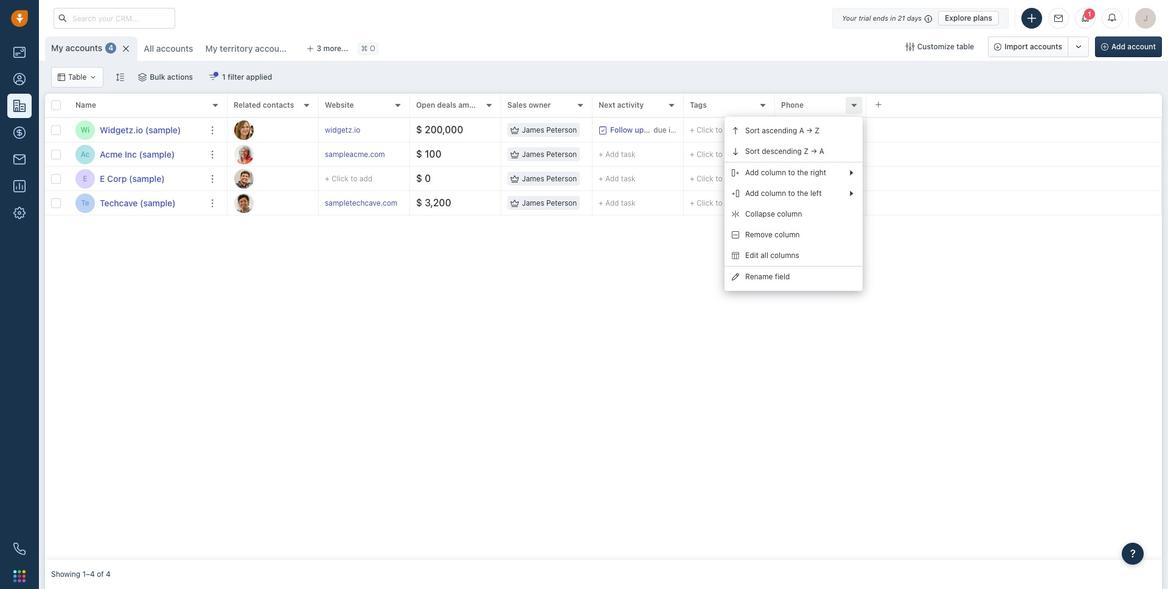 Task type: vqa. For each thing, say whether or not it's contained in the screenshot.


Task type: locate. For each thing, give the bounding box(es) containing it.
3 task from the top
[[621, 198, 636, 207]]

james for 100
[[522, 150, 545, 159]]

1 vertical spatial 1
[[222, 72, 226, 82]]

19266520001
[[782, 197, 829, 206]]

phone image
[[13, 543, 26, 555]]

2 vertical spatial + add task
[[599, 198, 636, 207]]

name column header
[[69, 94, 228, 118]]

1 james from the top
[[522, 125, 545, 134]]

3 james from the top
[[522, 174, 545, 183]]

1 vertical spatial the
[[798, 189, 809, 198]]

4 cell from the top
[[867, 191, 1163, 215]]

task for $ 0
[[621, 174, 636, 183]]

my accounts link
[[51, 42, 102, 54]]

next activity
[[599, 101, 644, 110]]

0 vertical spatial task
[[621, 149, 636, 159]]

my up table popup button
[[51, 43, 63, 53]]

the for left
[[798, 189, 809, 198]]

james peterson for $ 100
[[522, 150, 577, 159]]

0 vertical spatial →
[[807, 126, 813, 135]]

e corp (sample)
[[100, 173, 165, 184]]

sort inside sort ascending a → z menu item
[[746, 126, 760, 135]]

1 vertical spatial days
[[683, 125, 700, 134]]

3 + add task from the top
[[599, 198, 636, 207]]

2 cell from the top
[[867, 142, 1163, 166]]

cell for $ 200,000
[[867, 118, 1163, 142]]

sort
[[746, 126, 760, 135], [746, 147, 760, 156]]

open
[[416, 101, 435, 110]]

2 james peterson from the top
[[522, 150, 577, 159]]

my territory accounts button
[[199, 37, 297, 61], [205, 43, 292, 54]]

$
[[416, 124, 422, 135], [416, 149, 422, 160], [416, 173, 422, 184], [416, 197, 422, 208]]

accounts for all
[[156, 43, 193, 54]]

sort descending z → a menu item
[[725, 141, 863, 162]]

2 vertical spatial task
[[621, 198, 636, 207]]

of
[[97, 570, 104, 579]]

add for $ 200,000
[[725, 125, 738, 134]]

0 horizontal spatial in
[[669, 125, 675, 134]]

accounts up table
[[66, 43, 102, 53]]

3,200
[[425, 197, 451, 208]]

te
[[81, 198, 89, 208]]

e for e corp (sample)
[[100, 173, 105, 184]]

customize table
[[918, 42, 975, 51]]

a up right
[[820, 147, 825, 156]]

widgetz.io link
[[325, 125, 360, 134]]

peterson
[[547, 125, 577, 134], [547, 150, 577, 159], [547, 174, 577, 183], [547, 198, 577, 208]]

container_wx8msf4aqz5i3rn1 image inside table popup button
[[90, 74, 97, 81]]

4 $ from the top
[[416, 197, 422, 208]]

the left the left
[[798, 189, 809, 198]]

remove column
[[746, 230, 800, 239]]

1 sort from the top
[[746, 126, 760, 135]]

1 horizontal spatial z
[[815, 126, 820, 135]]

→ up right
[[811, 147, 818, 156]]

press space to select this row. row containing widgetz.io (sample)
[[45, 118, 228, 142]]

in left 2 at the top right of page
[[669, 125, 675, 134]]

add
[[1112, 42, 1126, 51], [606, 149, 619, 159], [746, 168, 759, 177], [606, 174, 619, 183], [746, 189, 759, 198], [606, 198, 619, 207]]

collapse column menu item
[[725, 204, 863, 225]]

$ for $ 200,000
[[416, 124, 422, 135]]

column up columns
[[775, 230, 800, 239]]

e for e
[[83, 174, 87, 183]]

2 row group from the left
[[228, 118, 1163, 215]]

0 horizontal spatial e
[[83, 174, 87, 183]]

tags
[[690, 101, 707, 110]]

press space to select this row. row containing $ 200,000
[[228, 118, 1163, 142]]

1 horizontal spatial my
[[205, 43, 218, 54]]

(sample)
[[145, 124, 181, 135], [139, 149, 175, 159], [129, 173, 165, 184], [140, 198, 176, 208]]

$ left 100
[[416, 149, 422, 160]]

days right 2 at the top right of page
[[683, 125, 700, 134]]

1 peterson from the top
[[547, 125, 577, 134]]

e left corp
[[100, 173, 105, 184]]

corp
[[107, 173, 127, 184]]

column down 'descending'
[[761, 168, 787, 177]]

100
[[425, 149, 442, 160]]

2 $ from the top
[[416, 149, 422, 160]]

container_wx8msf4aqz5i3rn1 image
[[138, 73, 147, 82], [209, 73, 217, 82], [90, 74, 97, 81], [511, 150, 519, 159], [511, 174, 519, 183]]

style_myh0__igzzd8unmi image
[[116, 73, 124, 81]]

click for $ 3,200
[[697, 198, 714, 208]]

sort for sort descending z → a
[[746, 147, 760, 156]]

1 task from the top
[[621, 149, 636, 159]]

due
[[654, 125, 667, 134]]

0 horizontal spatial my
[[51, 43, 63, 53]]

2 the from the top
[[798, 189, 809, 198]]

1 vertical spatial + add task
[[599, 174, 636, 183]]

3 $ from the top
[[416, 173, 422, 184]]

column for add column to the left
[[761, 189, 787, 198]]

4 down 'search your crm...' text field
[[109, 43, 113, 53]]

widgetz.io (sample)
[[100, 124, 181, 135]]

the left right
[[798, 168, 809, 177]]

add for $ 3,200
[[725, 198, 738, 208]]

$ 100
[[416, 149, 442, 160]]

container_wx8msf4aqz5i3rn1 image inside table popup button
[[58, 74, 65, 81]]

19266520001 link
[[782, 197, 829, 209]]

1 james peterson from the top
[[522, 125, 577, 134]]

my territory accounts
[[205, 43, 292, 54]]

my accounts 4
[[51, 43, 113, 53]]

a
[[800, 126, 805, 135], [820, 147, 825, 156]]

4 peterson from the top
[[547, 198, 577, 208]]

edit
[[746, 251, 759, 260]]

the for right
[[798, 168, 809, 177]]

0 vertical spatial the
[[798, 168, 809, 177]]

0 vertical spatial + add task
[[599, 149, 636, 159]]

sort left 'descending'
[[746, 147, 760, 156]]

0 vertical spatial sort
[[746, 126, 760, 135]]

accounts for import
[[1030, 42, 1063, 51]]

1 horizontal spatial e
[[100, 173, 105, 184]]

0 vertical spatial 1
[[1088, 10, 1092, 18]]

bulk
[[150, 72, 165, 82]]

1 horizontal spatial a
[[820, 147, 825, 156]]

name
[[75, 101, 96, 110]]

column inside menu item
[[775, 230, 800, 239]]

acme inc (sample)
[[100, 149, 175, 159]]

column up the "collapse column"
[[761, 189, 787, 198]]

bulk actions
[[150, 72, 193, 82]]

rename field
[[746, 272, 790, 281]]

0 horizontal spatial days
[[683, 125, 700, 134]]

4 james from the top
[[522, 198, 545, 208]]

rename
[[746, 272, 773, 281]]

peterson for $ 3,200
[[547, 198, 577, 208]]

container_wx8msf4aqz5i3rn1 image
[[906, 43, 915, 51], [58, 74, 65, 81], [511, 126, 519, 134], [599, 126, 607, 134], [511, 199, 519, 207]]

(sample) down e corp (sample) link
[[140, 198, 176, 208]]

column for remove column
[[775, 230, 800, 239]]

phone element
[[7, 537, 32, 561]]

accounts
[[1030, 42, 1063, 51], [66, 43, 102, 53], [156, 43, 193, 54], [255, 43, 292, 54]]

collapse
[[746, 210, 775, 219]]

3 james peterson from the top
[[522, 174, 577, 183]]

james for 0
[[522, 174, 545, 183]]

2 task from the top
[[621, 174, 636, 183]]

0 vertical spatial z
[[815, 126, 820, 135]]

accounts right import
[[1030, 42, 1063, 51]]

l image
[[234, 145, 254, 164]]

acme
[[100, 149, 123, 159]]

4
[[109, 43, 113, 53], [106, 570, 111, 579]]

table
[[957, 42, 975, 51]]

menu
[[725, 117, 863, 291]]

days right 21
[[907, 14, 922, 22]]

1 the from the top
[[798, 168, 809, 177]]

column down 19266520001 link
[[777, 210, 803, 219]]

task for $ 3,200
[[621, 198, 636, 207]]

all accounts
[[144, 43, 193, 54]]

cell for $ 3,200
[[867, 191, 1163, 215]]

explore
[[945, 13, 972, 22]]

name row
[[45, 94, 228, 118]]

import accounts
[[1005, 42, 1063, 51]]

click for $ 0
[[697, 174, 714, 183]]

1 vertical spatial a
[[820, 147, 825, 156]]

sales
[[508, 101, 527, 110]]

remove
[[746, 230, 773, 239]]

2 sort from the top
[[746, 147, 760, 156]]

1 inside button
[[222, 72, 226, 82]]

1 cell from the top
[[867, 118, 1163, 142]]

container_wx8msf4aqz5i3rn1 image inside customize table button
[[906, 43, 915, 51]]

column for add column to the right
[[761, 168, 787, 177]]

james peterson for $ 200,000
[[522, 125, 577, 134]]

2
[[677, 125, 681, 134]]

2 + add task from the top
[[599, 174, 636, 183]]

task for $ 100
[[621, 149, 636, 159]]

⌘ o
[[361, 44, 376, 53]]

1 horizontal spatial days
[[907, 14, 922, 22]]

james for 3,200
[[522, 198, 545, 208]]

1 vertical spatial z
[[804, 147, 809, 156]]

column
[[761, 168, 787, 177], [761, 189, 787, 198], [777, 210, 803, 219], [775, 230, 800, 239]]

grid
[[45, 93, 1163, 560]]

$ left "0"
[[416, 173, 422, 184]]

cell
[[867, 118, 1163, 142], [867, 142, 1163, 166], [867, 167, 1163, 191], [867, 191, 1163, 215]]

row group
[[45, 118, 228, 215], [228, 118, 1163, 215]]

4 james peterson from the top
[[522, 198, 577, 208]]

3 cell from the top
[[867, 167, 1163, 191]]

column inside menu item
[[777, 210, 803, 219]]

sort ascending a → z
[[746, 126, 820, 135]]

0 vertical spatial 4
[[109, 43, 113, 53]]

s image
[[234, 193, 254, 213]]

1 vertical spatial task
[[621, 174, 636, 183]]

+ click to add for $ 3,200
[[690, 198, 738, 208]]

next
[[599, 101, 616, 110]]

my for my territory accounts
[[205, 43, 218, 54]]

column for collapse column
[[777, 210, 803, 219]]

1 row group from the left
[[45, 118, 228, 215]]

peterson for $ 100
[[547, 150, 577, 159]]

all
[[144, 43, 154, 54]]

press space to select this row. row
[[45, 118, 228, 142], [228, 118, 1163, 142], [45, 142, 228, 167], [228, 142, 1163, 167], [45, 167, 228, 191], [228, 167, 1163, 191], [45, 191, 228, 215], [228, 191, 1163, 215]]

1 + add task from the top
[[599, 149, 636, 159]]

import
[[1005, 42, 1029, 51]]

1 horizontal spatial in
[[891, 14, 896, 22]]

accounts inside 'button'
[[1030, 42, 1063, 51]]

$ left 3,200
[[416, 197, 422, 208]]

click
[[697, 125, 714, 134], [697, 150, 714, 159], [788, 173, 805, 182], [332, 174, 349, 183], [697, 174, 714, 183], [697, 198, 714, 208]]

+ add task
[[599, 149, 636, 159], [599, 174, 636, 183], [599, 198, 636, 207]]

menu containing sort ascending a → z
[[725, 117, 863, 291]]

+ add task for $ 100
[[599, 149, 636, 159]]

in
[[891, 14, 896, 22], [669, 125, 675, 134]]

1 vertical spatial 4
[[106, 570, 111, 579]]

5036153947 link
[[782, 123, 826, 136]]

add for $ 0
[[725, 174, 738, 183]]

4 right of
[[106, 570, 111, 579]]

$ for $ 0
[[416, 173, 422, 184]]

→ up 19266343001
[[807, 126, 813, 135]]

accounts right all
[[156, 43, 193, 54]]

sort inside sort descending z → a menu item
[[746, 147, 760, 156]]

0 vertical spatial a
[[800, 126, 805, 135]]

0 horizontal spatial z
[[804, 147, 809, 156]]

my
[[51, 43, 63, 53], [205, 43, 218, 54]]

press space to select this row. row containing $ 0
[[228, 167, 1163, 191]]

1 horizontal spatial 1
[[1088, 10, 1092, 18]]

200,000
[[425, 124, 463, 135]]

1 vertical spatial →
[[811, 147, 818, 156]]

1 vertical spatial in
[[669, 125, 675, 134]]

cell for $ 0
[[867, 167, 1163, 191]]

1 $ from the top
[[416, 124, 422, 135]]

1 up import accounts group
[[1088, 10, 1092, 18]]

3 peterson from the top
[[547, 174, 577, 183]]

2 peterson from the top
[[547, 150, 577, 159]]

techcave
[[100, 198, 138, 208]]

2 james from the top
[[522, 150, 545, 159]]

add account button
[[1096, 37, 1163, 57]]

press space to select this row. row containing $ 3,200
[[228, 191, 1163, 215]]

0 vertical spatial days
[[907, 14, 922, 22]]

filter
[[228, 72, 244, 82]]

edit all columns
[[746, 251, 800, 260]]

accounts up applied
[[255, 43, 292, 54]]

1 link
[[1076, 8, 1096, 29]]

$ left 200,000
[[416, 124, 422, 135]]

1 vertical spatial sort
[[746, 147, 760, 156]]

your trial ends in 21 days
[[843, 14, 922, 22]]

my for my accounts 4
[[51, 43, 63, 53]]

add
[[725, 125, 738, 134], [725, 150, 738, 159], [816, 173, 829, 182], [360, 174, 373, 183], [725, 174, 738, 183], [725, 198, 738, 208]]

row group containing $ 200,000
[[228, 118, 1163, 215]]

sort ascending a → z menu item
[[725, 121, 863, 141]]

a right "ascending"
[[800, 126, 805, 135]]

(sample) down acme inc (sample) link
[[129, 173, 165, 184]]

0 horizontal spatial 1
[[222, 72, 226, 82]]

+
[[690, 125, 695, 134], [599, 149, 604, 159], [690, 150, 695, 159], [782, 173, 786, 182], [599, 174, 604, 183], [325, 174, 330, 183], [690, 174, 695, 183], [599, 198, 604, 207], [690, 198, 695, 208]]

1 inside "link"
[[1088, 10, 1092, 18]]

showing 1–4 of 4
[[51, 570, 111, 579]]

in left 21
[[891, 14, 896, 22]]

z down the 5036153947 'link'
[[804, 147, 809, 156]]

z up 19266343001
[[815, 126, 820, 135]]

1 left "filter"
[[222, 72, 226, 82]]

my left territory
[[205, 43, 218, 54]]

sort left "ascending"
[[746, 126, 760, 135]]

e up te
[[83, 174, 87, 183]]

1 for 1 filter applied
[[222, 72, 226, 82]]

territory
[[220, 43, 253, 54]]

import accounts button
[[989, 37, 1069, 57]]



Task type: describe. For each thing, give the bounding box(es) containing it.
container_wx8msf4aqz5i3rn1 image inside 1 filter applied button
[[209, 73, 217, 82]]

james peterson for $ 0
[[522, 174, 577, 183]]

edit all columns menu item
[[725, 245, 863, 266]]

inc
[[125, 149, 137, 159]]

21
[[898, 14, 906, 22]]

related
[[234, 101, 261, 110]]

sampleacme.com link
[[325, 150, 385, 159]]

explore plans
[[945, 13, 993, 22]]

→ for a
[[811, 147, 818, 156]]

acme inc (sample) link
[[100, 148, 175, 160]]

peterson for $ 0
[[547, 174, 577, 183]]

techcave (sample)
[[100, 198, 176, 208]]

1 filter applied
[[222, 72, 272, 82]]

bulk actions button
[[130, 67, 201, 88]]

days inside press space to select this row. row
[[683, 125, 700, 134]]

press space to select this row. row containing techcave (sample)
[[45, 191, 228, 215]]

press space to select this row. row containing acme inc (sample)
[[45, 142, 228, 167]]

accounts for my
[[66, 43, 102, 53]]

19266343001
[[782, 148, 830, 158]]

j image
[[234, 169, 254, 188]]

table button
[[51, 67, 104, 88]]

activity
[[618, 101, 644, 110]]

(sample) down name column header
[[145, 124, 181, 135]]

click for $ 100
[[697, 150, 714, 159]]

$ 3,200
[[416, 197, 451, 208]]

customize
[[918, 42, 955, 51]]

more...
[[323, 44, 348, 53]]

rename field menu item
[[725, 267, 863, 287]]

1 for 1
[[1088, 10, 1092, 18]]

0 horizontal spatial a
[[800, 126, 805, 135]]

contacts
[[263, 101, 294, 110]]

amount
[[459, 101, 486, 110]]

trial
[[859, 14, 871, 22]]

+ click to add for $ 200,000
[[690, 125, 738, 134]]

press space to select this row. row containing e corp (sample)
[[45, 167, 228, 191]]

import accounts group
[[989, 37, 1090, 57]]

peterson for $ 200,000
[[547, 125, 577, 134]]

click for $ 200,000
[[697, 125, 714, 134]]

e corp (sample) link
[[100, 173, 165, 185]]

3 more... button
[[300, 40, 355, 57]]

$ for $ 100
[[416, 149, 422, 160]]

Search your CRM... text field
[[54, 8, 175, 29]]

$ 200,000
[[416, 124, 463, 135]]

add account
[[1112, 42, 1156, 51]]

columns
[[771, 251, 800, 260]]

+ add task for $ 0
[[599, 174, 636, 183]]

→ for z
[[807, 126, 813, 135]]

james peterson for $ 3,200
[[522, 198, 577, 208]]

related contacts
[[234, 101, 294, 110]]

sampletechcave.com
[[325, 198, 398, 208]]

grid containing $ 200,000
[[45, 93, 1163, 560]]

widgetz.io
[[100, 124, 143, 135]]

sampletechcave.com link
[[325, 198, 398, 208]]

left
[[811, 189, 822, 198]]

$ 0
[[416, 173, 431, 184]]

freshworks switcher image
[[13, 570, 26, 582]]

+ click to add for $ 100
[[690, 150, 738, 159]]

widgetz.io
[[325, 125, 360, 134]]

+ click to add for $ 0
[[690, 174, 738, 183]]

customize table button
[[898, 37, 983, 57]]

actions
[[167, 72, 193, 82]]

o
[[370, 44, 376, 53]]

1 filter applied button
[[201, 67, 280, 88]]

row group containing widgetz.io (sample)
[[45, 118, 228, 215]]

0
[[425, 173, 431, 184]]

all
[[761, 251, 769, 260]]

sort descending z → a
[[746, 147, 825, 156]]

4 inside my accounts 4
[[109, 43, 113, 53]]

your
[[843, 14, 857, 22]]

sales owner
[[508, 101, 551, 110]]

+ add task for $ 3,200
[[599, 198, 636, 207]]

3
[[317, 44, 322, 53]]

website
[[325, 101, 354, 110]]

press space to select this row. row containing $ 100
[[228, 142, 1163, 167]]

field
[[775, 272, 790, 281]]

add column to the right
[[746, 168, 827, 177]]

due in 2 days
[[654, 125, 700, 134]]

container_wx8msf4aqz5i3rn1 image inside bulk actions button
[[138, 73, 147, 82]]

$ for $ 3,200
[[416, 197, 422, 208]]

explore plans link
[[939, 11, 999, 25]]

cell for $ 100
[[867, 142, 1163, 166]]

james for 200,000
[[522, 125, 545, 134]]

applied
[[246, 72, 272, 82]]

(sample) right the 'inc'
[[139, 149, 175, 159]]

5036153947
[[782, 124, 826, 133]]

1–4
[[82, 570, 95, 579]]

j image
[[234, 120, 254, 140]]

ends
[[873, 14, 889, 22]]

account
[[1128, 42, 1156, 51]]

add column to the left
[[746, 189, 822, 198]]

0 vertical spatial in
[[891, 14, 896, 22]]

sampleacme.com
[[325, 150, 385, 159]]

add for $ 100
[[725, 150, 738, 159]]

open deals amount
[[416, 101, 486, 110]]

3 more...
[[317, 44, 348, 53]]

add inside button
[[1112, 42, 1126, 51]]

descending
[[762, 147, 802, 156]]

showing
[[51, 570, 80, 579]]

table
[[68, 73, 87, 82]]

remove column menu item
[[725, 225, 863, 245]]

sort for sort ascending a → z
[[746, 126, 760, 135]]

in inside press space to select this row. row
[[669, 125, 675, 134]]

⌘
[[361, 44, 368, 53]]

techcave (sample) link
[[100, 197, 176, 209]]

collapse column
[[746, 210, 803, 219]]

19266343001 link
[[782, 148, 830, 161]]

ascending
[[762, 126, 798, 135]]



